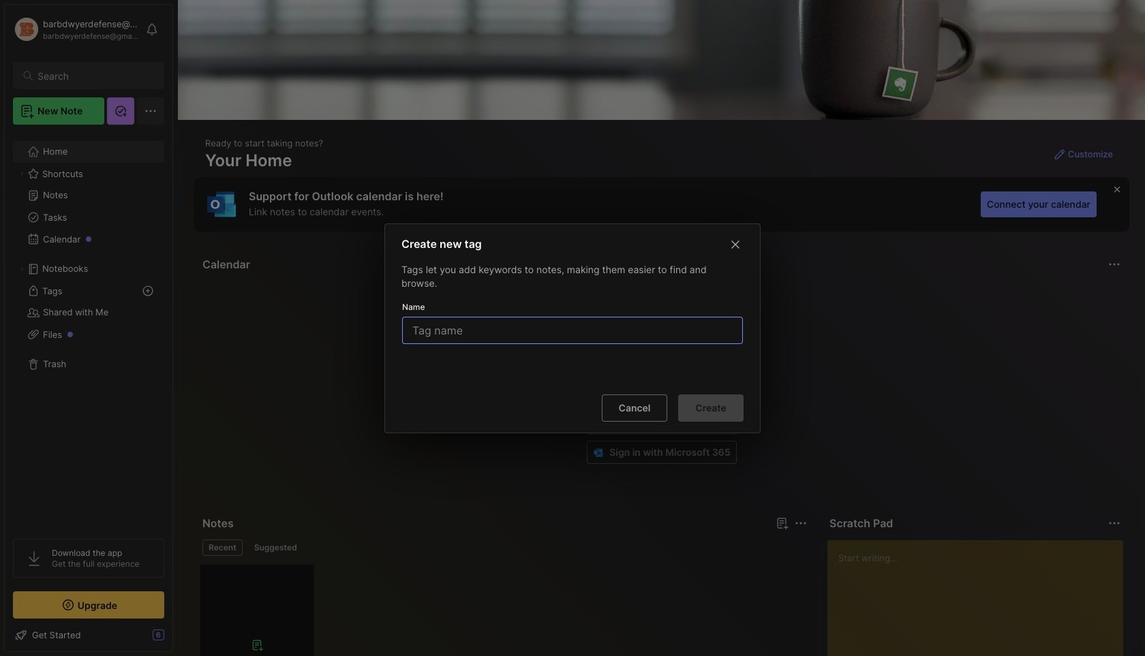 Task type: vqa. For each thing, say whether or not it's contained in the screenshot.
"Choose default view option for PDFs" "field"
no



Task type: locate. For each thing, give the bounding box(es) containing it.
main element
[[0, 0, 177, 656]]

1 horizontal spatial tab
[[248, 540, 303, 556]]

0 horizontal spatial tab
[[202, 540, 242, 556]]

tab
[[202, 540, 242, 556], [248, 540, 303, 556]]

tree inside main element
[[5, 133, 172, 527]]

None search field
[[37, 67, 152, 84]]

Tag name text field
[[411, 317, 737, 343]]

Search text field
[[37, 70, 152, 82]]

1 tab from the left
[[202, 540, 242, 556]]

tab list
[[202, 540, 805, 556]]

2 tab from the left
[[248, 540, 303, 556]]

tree
[[5, 133, 172, 527]]



Task type: describe. For each thing, give the bounding box(es) containing it.
close image
[[727, 236, 744, 252]]

none search field inside main element
[[37, 67, 152, 84]]

expand notebooks image
[[18, 265, 26, 273]]

Start writing… text field
[[838, 541, 1123, 656]]



